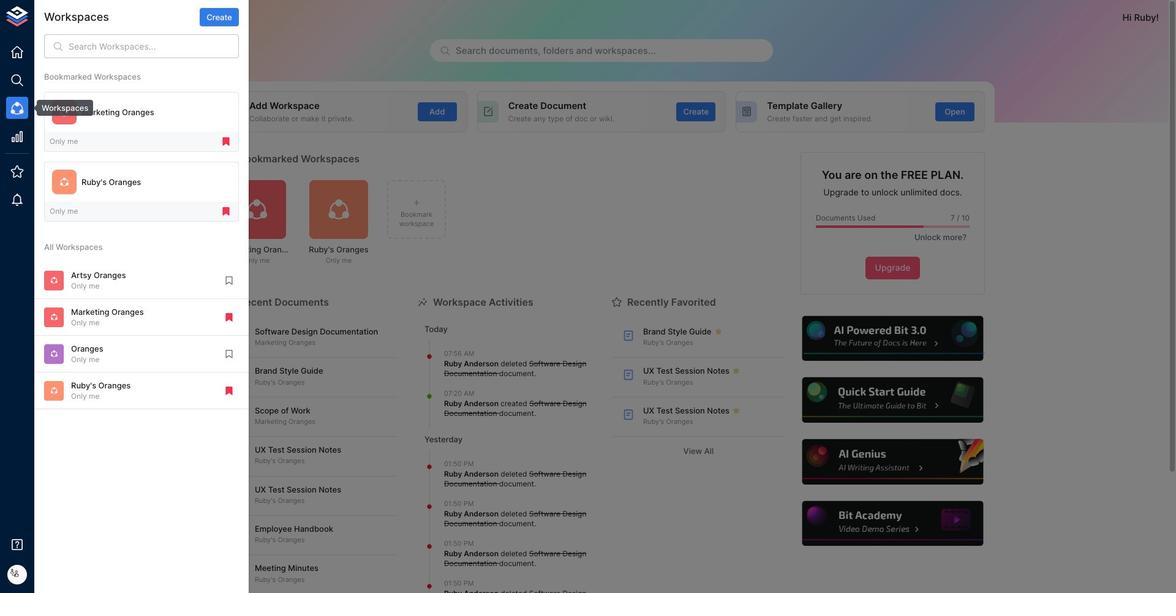 Task type: locate. For each thing, give the bounding box(es) containing it.
1 vertical spatial remove bookmark image
[[221, 206, 232, 217]]

remove bookmark image
[[221, 136, 232, 147], [221, 206, 232, 217], [224, 312, 235, 323]]

1 help image from the top
[[801, 314, 986, 363]]

1 vertical spatial bookmark image
[[224, 349, 235, 360]]

2 bookmark image from the top
[[224, 349, 235, 360]]

tooltip
[[28, 100, 93, 116]]

bookmark image
[[224, 275, 235, 286], [224, 349, 235, 360]]

0 vertical spatial bookmark image
[[224, 275, 235, 286]]

help image
[[801, 314, 986, 363], [801, 376, 986, 425], [801, 438, 986, 486], [801, 500, 986, 548]]

2 vertical spatial remove bookmark image
[[224, 312, 235, 323]]

remove bookmark image
[[224, 385, 235, 396]]

2 help image from the top
[[801, 376, 986, 425]]



Task type: describe. For each thing, give the bounding box(es) containing it.
3 help image from the top
[[801, 438, 986, 486]]

1 bookmark image from the top
[[224, 275, 235, 286]]

4 help image from the top
[[801, 500, 986, 548]]

Search Workspaces... text field
[[69, 34, 239, 58]]

0 vertical spatial remove bookmark image
[[221, 136, 232, 147]]



Task type: vqa. For each thing, say whether or not it's contained in the screenshot.
Guide
no



